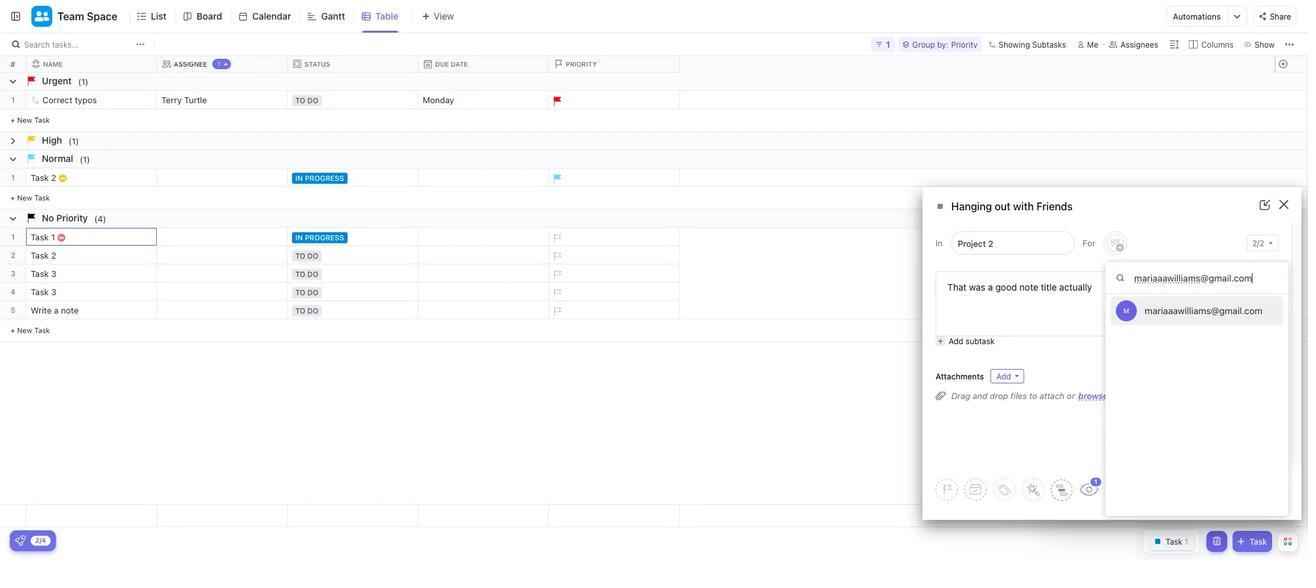 Task type: describe. For each thing, give the bounding box(es) containing it.
‎task 1
[[31, 232, 55, 242]]

press space to select this row. row containing 4
[[0, 283, 26, 301]]

set priority image for third to do cell from the top
[[547, 265, 567, 285]]

search
[[24, 40, 50, 49]]

to do cell for 'press space to select this row.' "row" containing write a note
[[288, 301, 418, 319]]

task 3 for third to do cell from the top
[[31, 269, 56, 279]]

hanging out with friends
[[1094, 230, 1216, 243]]

1 left task 2
[[11, 173, 15, 182]]

and
[[973, 391, 988, 401]]

a inside 'press space to select this row.' "row"
[[54, 306, 59, 315]]

do for to do cell corresponding to 'press space to select this row.' "row" containing ‎task 2
[[308, 252, 319, 261]]

share button
[[1254, 6, 1297, 27]]

me button
[[1073, 37, 1104, 52]]

do for to do cell related to 'press space to select this row.' "row" containing correct typos
[[308, 96, 319, 105]]

3 new task from the top
[[17, 326, 50, 335]]

team
[[58, 10, 84, 23]]

to for to do cell corresponding to 'press space to select this row.' "row" containing write a note
[[295, 307, 306, 315]]

1 vertical spatial a
[[989, 282, 993, 293]]

mariaaawilliams@gmail.com
[[1145, 306, 1263, 316]]

to for to do cell related to 'press space to select this row.' "row" containing correct typos
[[295, 96, 306, 105]]

me
[[1088, 40, 1099, 49]]

task inside 'press space to select this row.' "row"
[[31, 173, 49, 183]]

table
[[375, 11, 399, 22]]

in
[[936, 238, 943, 248]]

1 down # on the left top
[[11, 95, 15, 104]]

do for third to do cell from the top
[[308, 270, 319, 279]]

press space to select this row. row containing ‎task 1
[[26, 228, 680, 248]]

3 new from the top
[[17, 326, 32, 335]]

set priority image for to do cell corresponding to 'press space to select this row.' "row" containing ‎task 2
[[547, 247, 567, 267]]

0 vertical spatial note
[[1131, 270, 1149, 280]]

no priority
[[42, 213, 88, 224]]

in progress for ‎task 1
[[295, 234, 344, 242]]

drop
[[990, 391, 1009, 401]]

attach
[[1040, 391, 1065, 401]]

to for 2nd to do cell from the bottom
[[295, 289, 306, 297]]

Search... text field
[[1106, 263, 1289, 294]]

to do cell for 'press space to select this row.' "row" containing ‎task 2
[[288, 246, 418, 264]]

2 new from the top
[[17, 194, 32, 202]]

tasks...
[[52, 40, 79, 49]]

onboarding checklist button element
[[15, 536, 25, 547]]

board link
[[197, 0, 227, 33]]

‎task 2
[[31, 251, 56, 261]]

assignees button
[[1104, 37, 1165, 52]]

share
[[1270, 12, 1292, 21]]

1 new from the top
[[17, 116, 32, 124]]

priority
[[56, 213, 88, 224]]

list
[[151, 11, 167, 22]]

assignees
[[1121, 40, 1159, 49]]

(4)
[[94, 214, 106, 224]]

0 horizontal spatial was
[[970, 282, 986, 293]]

showing subtasks button
[[985, 37, 1071, 52]]

0 vertical spatial good
[[1109, 270, 1129, 280]]

urgent
[[42, 76, 72, 86]]

in progress cell for ‎task 1
[[288, 228, 418, 246]]

with
[[1156, 230, 1177, 243]]

‎task for ‎task 1
[[31, 232, 49, 242]]

turtle
[[184, 95, 207, 105]]

1 horizontal spatial that
[[1064, 270, 1082, 280]]

drag and drop files to attach or
[[952, 391, 1076, 401]]

subtask
[[966, 337, 995, 346]]

4
[[11, 288, 15, 296]]

progress for ‎task 1
[[305, 234, 344, 242]]

to do for to do cell corresponding to 'press space to select this row.' "row" containing write a note
[[295, 307, 319, 315]]

to do cell for 'press space to select this row.' "row" containing correct typos
[[288, 91, 418, 109]]

4 to do cell from the top
[[288, 283, 418, 301]]

no
[[42, 213, 54, 224]]

row group containing correct typos
[[26, 73, 680, 343]]

write
[[31, 306, 52, 315]]

1 horizontal spatial title
[[1151, 270, 1166, 280]]

do for to do cell corresponding to 'press space to select this row.' "row" containing write a note
[[308, 307, 319, 315]]

note inside 'press space to select this row.' "row"
[[61, 306, 79, 315]]

subtasks
[[1033, 40, 1067, 49]]

table link
[[375, 0, 404, 33]]

2 for task 2
[[51, 173, 56, 183]]

(1) for normal
[[80, 154, 90, 164]]

to do for to do cell related to 'press space to select this row.' "row" containing correct typos
[[295, 96, 319, 105]]

team space button
[[52, 2, 118, 31]]

press space to select this row. row containing task 2
[[26, 169, 680, 189]]

terry turtle cell
[[157, 91, 288, 109]]

hanging
[[1094, 230, 1135, 243]]

do for 2nd to do cell from the bottom
[[308, 289, 319, 297]]



Task type: vqa. For each thing, say whether or not it's contained in the screenshot.
middle Add Task
no



Task type: locate. For each thing, give the bounding box(es) containing it.
drag
[[952, 391, 971, 401]]

set priority image
[[547, 229, 567, 248]]

1 vertical spatial progress
[[305, 234, 344, 242]]

terry
[[161, 95, 182, 105]]

1 to do from the top
[[295, 96, 319, 105]]

2 set priority image from the top
[[547, 265, 567, 285]]

1 vertical spatial new
[[17, 194, 32, 202]]

1 vertical spatial was
[[970, 282, 986, 293]]

2 do from the top
[[308, 252, 319, 261]]

to do for to do cell corresponding to 'press space to select this row.' "row" containing ‎task 2
[[295, 252, 319, 261]]

‎task
[[31, 232, 49, 242], [31, 251, 49, 261]]

files
[[1011, 391, 1027, 401]]

new
[[17, 116, 32, 124], [17, 194, 32, 202], [17, 326, 32, 335]]

grid
[[0, 56, 1309, 528]]

4 to do from the top
[[295, 289, 319, 297]]

3 to do cell from the top
[[288, 265, 418, 282]]

1 left ‎task 1
[[11, 233, 15, 241]]

row group containing urgent
[[0, 73, 1308, 343]]

2 vertical spatial new
[[17, 326, 32, 335]]

1 to do cell from the top
[[288, 91, 418, 109]]

2 inside 1 1 2 3 1 4 5
[[11, 251, 15, 260]]

1 do from the top
[[308, 96, 319, 105]]

1 vertical spatial actually
[[1060, 282, 1093, 293]]

3 for third to do cell from the top
[[51, 269, 56, 279]]

for
[[1083, 238, 1096, 248]]

1 vertical spatial ‎task
[[31, 251, 49, 261]]

new task
[[17, 116, 50, 124], [17, 194, 50, 202], [17, 326, 50, 335]]

add
[[949, 337, 964, 346]]

0 vertical spatial in
[[295, 174, 303, 183]]

note
[[1131, 270, 1149, 280], [1020, 282, 1039, 293], [61, 306, 79, 315]]

4 set priority element from the top
[[547, 284, 567, 303]]

new task down correct
[[17, 116, 50, 124]]

was
[[1084, 270, 1099, 280], [970, 282, 986, 293]]

2/4
[[35, 537, 46, 545]]

progress
[[305, 174, 344, 183], [305, 234, 344, 242]]

1 set priority image from the top
[[547, 247, 567, 267]]

2 horizontal spatial a
[[1102, 270, 1106, 280]]

to do cell
[[288, 91, 418, 109], [288, 246, 418, 264], [288, 265, 418, 282], [288, 283, 418, 301], [288, 301, 418, 319]]

1 progress from the top
[[305, 174, 344, 183]]

0 horizontal spatial a
[[54, 306, 59, 315]]

friends
[[1180, 230, 1216, 243]]

2 ‎task from the top
[[31, 251, 49, 261]]

0 vertical spatial in progress
[[295, 174, 344, 183]]

2 vertical spatial new task
[[17, 326, 50, 335]]

grid containing urgent
[[0, 56, 1309, 528]]

press space to select this row. row containing 3
[[0, 265, 26, 283]]

3 to do from the top
[[295, 270, 319, 279]]

actually
[[1169, 270, 1199, 280], [1060, 282, 1093, 293]]

0 horizontal spatial note
[[61, 306, 79, 315]]

was down for
[[1084, 270, 1099, 280]]

0 vertical spatial (1)
[[78, 76, 88, 86]]

attachments
[[936, 372, 984, 381]]

2
[[51, 173, 56, 183], [51, 251, 56, 261], [11, 251, 15, 260]]

in for ‎task 1
[[295, 234, 303, 242]]

do
[[308, 96, 319, 105], [308, 252, 319, 261], [308, 270, 319, 279], [308, 289, 319, 297], [308, 307, 319, 315]]

correct typos
[[42, 95, 97, 105]]

2 horizontal spatial note
[[1131, 270, 1149, 280]]

press space to select this row. row containing 5
[[0, 301, 26, 320]]

5 to do cell from the top
[[288, 301, 418, 319]]

5 to do from the top
[[295, 307, 319, 315]]

showing
[[999, 40, 1031, 49]]

row
[[26, 56, 680, 72]]

1 horizontal spatial actually
[[1169, 270, 1199, 280]]

2 down ‎task 1
[[51, 251, 56, 261]]

set priority element
[[547, 229, 567, 248], [547, 247, 567, 267], [547, 265, 567, 285], [547, 284, 567, 303], [547, 302, 567, 322]]

0 horizontal spatial good
[[996, 282, 1018, 293]]

2 in progress from the top
[[295, 234, 344, 242]]

4 do from the top
[[308, 289, 319, 297]]

press space to select this row. row containing 2
[[0, 246, 26, 265]]

space
[[87, 10, 118, 23]]

row group
[[0, 73, 26, 343], [0, 73, 1308, 343], [26, 73, 680, 343], [1275, 73, 1308, 343], [1275, 505, 1308, 527]]

to for to do cell corresponding to 'press space to select this row.' "row" containing ‎task 2
[[295, 252, 306, 261]]

3 set priority element from the top
[[547, 265, 567, 285]]

0 vertical spatial new
[[17, 116, 32, 124]]

gantt link
[[321, 0, 351, 33]]

gantt
[[321, 11, 345, 22]]

2 task 3 from the top
[[31, 287, 56, 297]]

urgent cell
[[0, 73, 1308, 90]]

in progress for task 2
[[295, 174, 344, 183]]

task 3 up the write
[[31, 287, 56, 297]]

1 1 2 3 1 4 5
[[11, 95, 15, 314]]

search tasks...
[[24, 40, 79, 49]]

2 new task from the top
[[17, 194, 50, 202]]

(1) up typos on the left top of the page
[[78, 76, 88, 86]]

normal
[[42, 153, 73, 164]]

(1)
[[78, 76, 88, 86], [80, 154, 90, 164]]

2 vertical spatial note
[[61, 306, 79, 315]]

set priority image for 2nd to do cell from the bottom
[[547, 284, 567, 303]]

1 vertical spatial good
[[996, 282, 1018, 293]]

automations button
[[1167, 7, 1228, 26]]

a up 'subtask'
[[989, 282, 993, 293]]

a right the write
[[54, 306, 59, 315]]

task 2
[[31, 173, 56, 183]]

board
[[197, 11, 222, 22]]

a
[[1102, 270, 1106, 280], [989, 282, 993, 293], [54, 306, 59, 315]]

in progress cell
[[288, 169, 418, 186], [288, 228, 418, 246]]

or
[[1067, 391, 1076, 401]]

row inside grid
[[26, 56, 680, 72]]

1 vertical spatial in progress cell
[[288, 228, 418, 246]]

2 to do cell from the top
[[288, 246, 418, 264]]

Search tasks... text field
[[24, 35, 133, 54]]

terry turtle
[[161, 95, 207, 105]]

set priority image
[[547, 247, 567, 267], [547, 265, 567, 285], [547, 284, 567, 303], [547, 302, 567, 322]]

1 horizontal spatial was
[[1084, 270, 1099, 280]]

write a note
[[31, 306, 79, 315]]

2 in from the top
[[295, 234, 303, 242]]

‎task for ‎task 2
[[31, 251, 49, 261]]

0 horizontal spatial title
[[1041, 282, 1057, 293]]

‎task up ‎task 2
[[31, 232, 49, 242]]

Task name or type '/' for commands text field
[[952, 200, 1237, 214]]

1 in progress cell from the top
[[288, 169, 418, 186]]

2 left ‎task 2
[[11, 251, 15, 260]]

1 down no
[[51, 232, 55, 242]]

was up 'subtask'
[[970, 282, 986, 293]]

in
[[295, 174, 303, 183], [295, 234, 303, 242]]

1 in from the top
[[295, 174, 303, 183]]

monday
[[423, 95, 454, 105]]

1 task 3 from the top
[[31, 269, 56, 279]]

press space to select this row. row
[[0, 91, 26, 109], [26, 91, 680, 111], [0, 169, 26, 187], [26, 169, 680, 189], [0, 228, 26, 246], [26, 228, 680, 248], [0, 246, 26, 265], [26, 246, 680, 267], [0, 265, 26, 283], [26, 265, 680, 285], [0, 283, 26, 301], [26, 283, 680, 303], [0, 301, 26, 320], [26, 301, 680, 322], [26, 505, 680, 528]]

1 vertical spatial (1)
[[80, 154, 90, 164]]

2 to do from the top
[[295, 252, 319, 261]]

list link
[[151, 0, 172, 33]]

5
[[11, 306, 15, 314]]

in for task 2
[[295, 174, 303, 183]]

cell
[[157, 169, 288, 186], [418, 169, 549, 186], [157, 228, 288, 246], [418, 228, 549, 246], [157, 246, 288, 264], [418, 246, 549, 264], [157, 265, 288, 282], [418, 265, 549, 282], [157, 283, 288, 301], [418, 283, 549, 301], [157, 301, 288, 319], [418, 301, 549, 319]]

1 horizontal spatial a
[[989, 282, 993, 293]]

0 vertical spatial that
[[1064, 270, 1082, 280]]

(1) inside normal cell
[[80, 154, 90, 164]]

0 vertical spatial that was a good note title actually
[[1064, 270, 1199, 280]]

row group containing 1 1 2 3 1 4 5
[[0, 73, 26, 343]]

set priority image for to do cell corresponding to 'press space to select this row.' "row" containing write a note
[[547, 302, 567, 322]]

5 set priority element from the top
[[547, 302, 567, 322]]

m
[[1124, 307, 1130, 315]]

1 vertical spatial that was a good note title actually
[[948, 282, 1093, 293]]

2 for ‎task 2
[[51, 251, 56, 261]]

in progress cell for task 2
[[288, 169, 418, 186]]

1 vertical spatial task 3
[[31, 287, 56, 297]]

2 in progress cell from the top
[[288, 228, 418, 246]]

to for third to do cell from the top
[[295, 270, 306, 279]]

task 3 down ‎task 2
[[31, 269, 56, 279]]

0 vertical spatial actually
[[1169, 270, 1199, 280]]

2 vertical spatial a
[[54, 306, 59, 315]]

team space
[[58, 10, 118, 23]]

in progress
[[295, 174, 344, 183], [295, 234, 344, 242]]

calendar
[[252, 11, 291, 22]]

1 set priority element from the top
[[547, 229, 567, 248]]

1 new task from the top
[[17, 116, 50, 124]]

2 progress from the top
[[305, 234, 344, 242]]

that
[[1064, 270, 1082, 280], [948, 282, 967, 293]]

1
[[11, 95, 15, 104], [11, 173, 15, 182], [51, 232, 55, 242], [11, 233, 15, 241]]

0 vertical spatial task 3
[[31, 269, 56, 279]]

1 in progress from the top
[[295, 174, 344, 183]]

1 inside 'press space to select this row.' "row"
[[51, 232, 55, 242]]

2 down the normal
[[51, 173, 56, 183]]

#
[[10, 59, 15, 69]]

0 vertical spatial ‎task
[[31, 232, 49, 242]]

0 horizontal spatial actually
[[1060, 282, 1093, 293]]

0 horizontal spatial that
[[948, 282, 967, 293]]

task 3
[[31, 269, 56, 279], [31, 287, 56, 297]]

to
[[295, 96, 306, 105], [295, 252, 306, 261], [295, 270, 306, 279], [295, 289, 306, 297], [295, 307, 306, 315], [1030, 391, 1038, 401]]

(1) for urgent
[[78, 76, 88, 86]]

1 vertical spatial note
[[1020, 282, 1039, 293]]

1 vertical spatial title
[[1041, 282, 1057, 293]]

3 do from the top
[[308, 270, 319, 279]]

1 horizontal spatial good
[[1109, 270, 1129, 280]]

typos
[[75, 95, 97, 105]]

actually down friends
[[1169, 270, 1199, 280]]

calendar link
[[252, 0, 296, 33]]

0 vertical spatial a
[[1102, 270, 1106, 280]]

a down hanging
[[1102, 270, 1106, 280]]

press space to select this row. row containing correct typos
[[26, 91, 680, 111]]

3 up write a note
[[51, 287, 56, 297]]

(1) inside urgent cell
[[78, 76, 88, 86]]

3
[[51, 269, 56, 279], [11, 269, 15, 278], [51, 287, 56, 297]]

5 do from the top
[[308, 307, 319, 315]]

showing subtasks
[[999, 40, 1067, 49]]

new task right 1 1 2 3 1 4 5 at the left of the page
[[17, 194, 50, 202]]

0 vertical spatial new task
[[17, 116, 50, 124]]

automations
[[1174, 12, 1221, 21]]

1 vertical spatial that
[[948, 282, 967, 293]]

to do
[[295, 96, 319, 105], [295, 252, 319, 261], [295, 270, 319, 279], [295, 289, 319, 297], [295, 307, 319, 315]]

1 vertical spatial new task
[[17, 194, 50, 202]]

1 vertical spatial in progress
[[295, 234, 344, 242]]

0 vertical spatial in progress cell
[[288, 169, 418, 186]]

1 vertical spatial in
[[295, 234, 303, 242]]

1 ‎task from the top
[[31, 232, 49, 242]]

2 set priority element from the top
[[547, 247, 567, 267]]

to do for 2nd to do cell from the bottom
[[295, 289, 319, 297]]

onboarding checklist button image
[[15, 536, 25, 547]]

3 inside 1 1 2 3 1 4 5
[[11, 269, 15, 278]]

1 horizontal spatial note
[[1020, 282, 1039, 293]]

3 for 2nd to do cell from the bottom
[[51, 287, 56, 297]]

progress for task 2
[[305, 174, 344, 183]]

3 up 4
[[11, 269, 15, 278]]

no priority cell
[[0, 210, 1308, 227]]

press space to select this row. row containing ‎task 2
[[26, 246, 680, 267]]

good
[[1109, 270, 1129, 280], [996, 282, 1018, 293]]

set priority element for 'press space to select this row.' "row" containing ‎task 1
[[547, 229, 567, 248]]

task 3 for 2nd to do cell from the bottom
[[31, 287, 56, 297]]

(1) right the normal
[[80, 154, 90, 164]]

press space to select this row. row containing write a note
[[26, 301, 680, 322]]

monday cell
[[418, 91, 549, 109]]

add subtask
[[949, 337, 995, 346]]

title
[[1151, 270, 1166, 280], [1041, 282, 1057, 293]]

set priority element for 'press space to select this row.' "row" containing write a note
[[547, 302, 567, 322]]

3 down ‎task 2
[[51, 269, 56, 279]]

actually down for
[[1060, 282, 1093, 293]]

0 vertical spatial was
[[1084, 270, 1099, 280]]

set priority element for 'press space to select this row.' "row" containing ‎task 2
[[547, 247, 567, 267]]

new task down the write
[[17, 326, 50, 335]]

0 vertical spatial title
[[1151, 270, 1166, 280]]

to do for third to do cell from the top
[[295, 270, 319, 279]]

‎task down ‎task 1
[[31, 251, 49, 261]]

normal cell
[[0, 150, 1308, 168]]

task
[[34, 116, 50, 124], [31, 173, 49, 183], [34, 194, 50, 202], [31, 269, 49, 279], [31, 287, 49, 297], [34, 326, 50, 335], [1250, 537, 1268, 547]]

0 vertical spatial progress
[[305, 174, 344, 183]]

out
[[1138, 230, 1154, 243]]

correct
[[42, 95, 72, 105]]

4 set priority image from the top
[[547, 302, 567, 322]]

that was a good note title actually
[[1064, 270, 1199, 280], [948, 282, 1093, 293]]

3 set priority image from the top
[[547, 284, 567, 303]]



